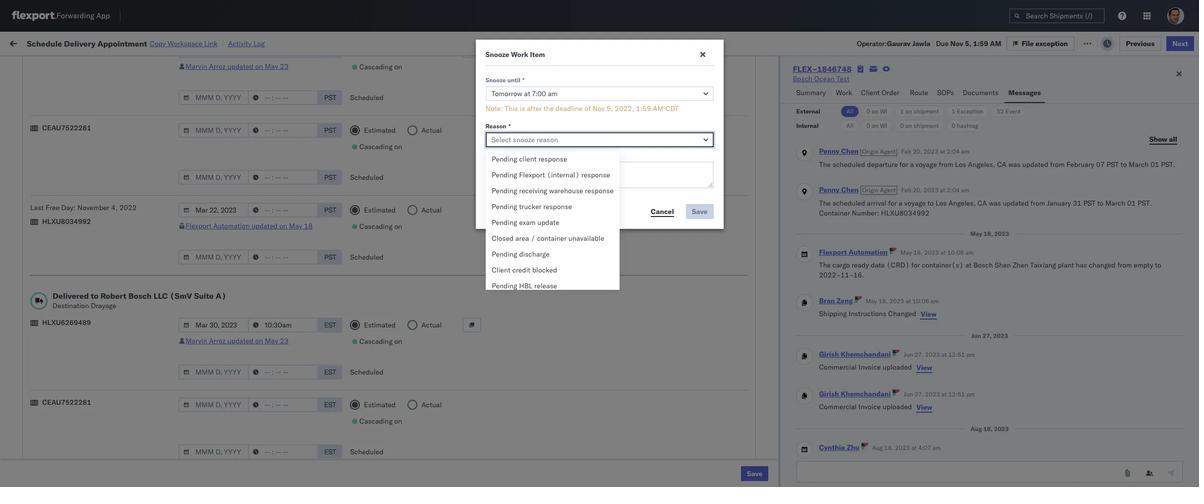 Task type: locate. For each thing, give the bounding box(es) containing it.
0
[[867, 108, 870, 115], [867, 122, 870, 129], [900, 122, 904, 129], [952, 122, 956, 129]]

1 vertical spatial commercial invoice uploaded view
[[819, 402, 933, 412]]

voyage for from
[[916, 160, 937, 169]]

1 cargo from the top
[[833, 261, 850, 270]]

0 horizontal spatial integration
[[491, 381, 525, 390]]

penny chen origin agent for departure
[[819, 147, 896, 155]]

1:59 am cdt, nov 5, 2022 for 3rd schedule pickup from los angeles, ca button's "schedule pickup from los angeles, ca" link
[[211, 163, 299, 172]]

the inside the scheduled arrival for a voyage to los angeles, ca was updated from january 31 pst to march 01 pst. container number: hlxu8034992
[[819, 199, 831, 208]]

5 scheduled from the top
[[350, 448, 384, 457]]

view button down maeu9736123
[[920, 309, 937, 319]]

angeles, for 5th schedule pickup from los angeles, ca button
[[106, 293, 134, 302]]

commercial for view button related to girish khemchandani
[[819, 402, 857, 411]]

2 10:30 from the top
[[211, 337, 230, 346]]

from inside button
[[73, 446, 88, 455]]

commercial for the middle view button
[[819, 363, 857, 372]]

4 1:59 am cdt, nov 5, 2022 from the top
[[211, 163, 299, 172]]

1 uetu5238478 from the top
[[871, 206, 919, 215]]

2 vertical spatial view button
[[916, 402, 933, 412]]

0 vertical spatial commercial invoice uploaded view
[[819, 363, 933, 372]]

cdt, for "schedule pickup from los angeles, ca" link related to sixth schedule pickup from los angeles, ca button from the bottom of the page
[[241, 97, 257, 106]]

upload customs clearance documents
[[23, 184, 146, 193], [23, 381, 146, 389]]

snooze for snooze work item
[[486, 50, 509, 59]]

2 vertical spatial view
[[917, 403, 933, 412]]

container down flex-1846748 link
[[818, 80, 845, 87]]

batch action
[[1143, 38, 1186, 47]]

1:59 for 3rd schedule pickup from los angeles, ca button from the bottom of the page
[[211, 207, 226, 215]]

view right --
[[917, 363, 933, 372]]

delivery for 1:59
[[54, 228, 79, 237]]

1 horizontal spatial consignee
[[578, 80, 606, 87]]

0 horizontal spatial automation
[[213, 222, 250, 231]]

1:59 for fifth schedule pickup from los angeles, ca button from the bottom of the page
[[211, 119, 226, 128]]

maeu9408431 for 1:00 am cst, feb 3, 2023
[[905, 446, 955, 455]]

flexport up receiving
[[519, 171, 545, 179]]

documents inside button
[[110, 184, 146, 193]]

container inside button
[[818, 80, 845, 87]]

(crd) up maeu9736123
[[887, 261, 910, 270]]

los for the confirm pickup from los angeles, ca button
[[89, 250, 101, 259]]

client for client credit blocked
[[492, 266, 511, 275]]

scheduled for -- : -- -- text box associated with 23
[[350, 368, 384, 377]]

1 horizontal spatial jawla
[[1096, 97, 1113, 106]]

khemchandani down abcd1234560
[[841, 389, 891, 398]]

4 fcl from the top
[[427, 228, 439, 237]]

* right reason
[[509, 122, 511, 130]]

3 cascading on from the top
[[360, 222, 402, 231]]

pickup for sixth schedule pickup from los angeles, ca button from the bottom of the page
[[54, 97, 75, 106]]

2130387
[[749, 316, 779, 325], [749, 337, 779, 346], [749, 381, 779, 390], [749, 446, 779, 455], [749, 468, 779, 477]]

jun 27, 2023 at 12:51 pm for the middle view button
[[904, 351, 975, 358]]

abcdefg78456546 for schedule pickup from los angeles, ca
[[905, 207, 971, 215]]

view for girish khemchandani
[[917, 403, 933, 412]]

2023-
[[827, 466, 849, 475]]

updated for sixth -- : -- -- text field from the top of the page
[[227, 337, 253, 346]]

18
[[304, 222, 313, 231]]

1 vertical spatial girish khemchandani
[[819, 389, 891, 398]]

gvcu5265864 up 2023- at the right of the page
[[818, 446, 867, 455]]

0 vertical spatial 11-
[[841, 271, 854, 280]]

documents
[[963, 88, 999, 97], [110, 184, 146, 193], [110, 381, 146, 389]]

container(s) for cynthia zhu
[[922, 456, 964, 465]]

2 horizontal spatial work
[[836, 88, 852, 97]]

marvin arroz updated on may 23 up 1:59 am cst, jan 25, 2023
[[186, 337, 289, 346]]

zhen
[[1013, 261, 1029, 270], [1013, 456, 1029, 465]]

cargo inside the 'the cargo ready date (crd) for container(s)  at bosch shen zhen taixiang plant has changed from 2022-11-16 to 2023-09-16.'
[[833, 456, 850, 465]]

1 pm from the top
[[967, 351, 975, 358]]

bosch down (internal)
[[578, 185, 598, 194]]

for right arrival
[[888, 199, 897, 208]]

1 vertical spatial schedule pickup from rotterdam, netherlands
[[23, 424, 169, 433]]

clearance inside button
[[77, 184, 109, 193]]

cynthia zhu
[[819, 443, 860, 452]]

0 vertical spatial shipment
[[914, 108, 939, 115]]

1 vertical spatial khemchandani
[[841, 389, 891, 398]]

confirm for confirm pickup from rotterdam, netherlands
[[23, 446, 48, 455]]

schedule delivery appointment link up confirm pickup from rotterdam, netherlands
[[23, 402, 122, 412]]

messages
[[1009, 88, 1041, 97]]

1 vertical spatial penny
[[819, 185, 840, 194]]

7 ocean fcl from the top
[[404, 337, 439, 346]]

cst, down the 1:59 am cst, jan 13, 2023
[[245, 316, 260, 325]]

mmm d, yyyy text field up 'snoozed'
[[179, 43, 249, 58]]

2 ready from the top
[[852, 456, 869, 465]]

1 vertical spatial client
[[861, 88, 880, 97]]

voyage down 0 on shipment
[[916, 160, 937, 169]]

marvin arroz updated on may 23 button up the deadline
[[186, 62, 289, 71]]

1 12:51 from the top
[[949, 351, 965, 358]]

jan for maeu9736123
[[258, 294, 269, 303]]

ceau7522281, up the number:
[[818, 184, 869, 193]]

0 horizontal spatial consignee
[[539, 294, 572, 303]]

1 vertical spatial 11-
[[1156, 456, 1169, 465]]

from inside the cargo ready date (crd) for container(s)  at bosch shen zhen taixiang plant has changed from empty to 2022-11-16.
[[1118, 261, 1132, 270]]

2130384 up the save in the bottom of the page
[[749, 425, 779, 434]]

0 vertical spatial 12:51
[[949, 351, 965, 358]]

view button up 4:07
[[916, 402, 933, 412]]

copy workspace link button
[[150, 39, 218, 48]]

6 resize handle column header from the left
[[694, 77, 706, 487]]

0 vertical spatial ready
[[852, 261, 869, 270]]

at inside the 'the cargo ready date (crd) for container(s)  at bosch shen zhen taixiang plant has changed from 2022-11-16 to 2023-09-16.'
[[966, 456, 972, 465]]

1 penny chen button from the top
[[819, 147, 859, 155]]

marvin arroz updated on may 23 for pst
[[186, 62, 289, 71]]

0 horizontal spatial 1
[[900, 108, 904, 115]]

feb for arrival
[[901, 186, 912, 194]]

01 inside the scheduled arrival for a voyage to los angeles, ca was updated from january 31 pst to march 01 pst. container number: hlxu8034992
[[1127, 199, 1136, 208]]

1 girish from the top
[[819, 350, 839, 359]]

1 vertical spatial girish khemchandani button
[[819, 389, 891, 398]]

schedule pickup from rotterdam, netherlands down hlxu6269489
[[23, 337, 169, 346]]

2 flex-2130387 from the top
[[727, 337, 779, 346]]

* right until
[[523, 76, 525, 84]]

flexport up msdu7304509
[[819, 248, 847, 257]]

2130387 for schedule pickup from rotterdam, netherlands
[[749, 337, 779, 346]]

1 vertical spatial zhen
[[1013, 456, 1029, 465]]

additional comments (optional)
[[486, 152, 580, 159]]

0 vertical spatial nyku9743990
[[818, 403, 867, 412]]

hbl
[[519, 282, 533, 291]]

4 lhuu7894563, from the top
[[818, 272, 869, 281]]

from inside the scheduled arrival for a voyage to los angeles, ca was updated from january 31 pst to march 01 pst. container number: hlxu8034992
[[1031, 199, 1045, 208]]

changed inside the 'the cargo ready date (crd) for container(s)  at bosch shen zhen taixiang plant has changed from 2022-11-16 to 2023-09-16.'
[[1089, 456, 1116, 465]]

23
[[280, 62, 289, 71], [280, 337, 289, 346]]

1 uploaded from the top
[[883, 363, 912, 372]]

0 vertical spatial schedule pickup from rotterdam, netherlands link
[[23, 336, 169, 346]]

event
[[1006, 108, 1021, 115]]

invoice for the middle view button
[[859, 363, 881, 372]]

next
[[1173, 39, 1188, 48]]

file exception
[[1030, 38, 1076, 47], [1022, 39, 1068, 48]]

girish up abcd1234560
[[819, 350, 839, 359]]

0 vertical spatial zimu3048342
[[905, 403, 952, 412]]

zhen inside the 'the cargo ready date (crd) for container(s)  at bosch shen zhen taixiang plant has changed from 2022-11-16 to 2023-09-16.'
[[1013, 456, 1029, 465]]

2 vertical spatial 10:30
[[211, 381, 230, 390]]

khemchandani up abcd1234560
[[841, 350, 891, 359]]

flexport inside list box
[[519, 171, 545, 179]]

mmm d, yyyy text field down 7:30
[[179, 445, 249, 460]]

link
[[204, 39, 218, 48]]

4 flex-2130387 from the top
[[727, 446, 779, 455]]

pst. inside the scheduled arrival for a voyage to los angeles, ca was updated from january 31 pst to march 01 pst. container number: hlxu8034992
[[1138, 199, 1152, 208]]

(smv
[[170, 291, 192, 301]]

1 vertical spatial all button
[[841, 120, 859, 132]]

jan up 25,
[[262, 337, 273, 346]]

delivery inside confirm delivery link
[[50, 271, 75, 280]]

taixiang
[[1030, 261, 1056, 270], [1030, 456, 1056, 465]]

note: this is after the deadline of nov 5, 2022, 1:59 am cdt
[[486, 104, 679, 113]]

0 horizontal spatial aug
[[873, 444, 883, 451]]

mmm d, yyyy text field for -- : -- -- text box associated with 23
[[179, 365, 249, 380]]

0 vertical spatial a
[[910, 160, 914, 169]]

uploaded for view button related to girish khemchandani
[[883, 402, 912, 411]]

1 schedule pickup from rotterdam, netherlands link from the top
[[23, 336, 169, 346]]

-- : -- -- text field for 23
[[248, 365, 318, 380]]

2 ocean fcl from the top
[[404, 141, 439, 150]]

after
[[527, 104, 542, 113]]

1 date from the top
[[871, 261, 885, 270]]

by:
[[36, 61, 45, 70]]

-- : -- -- text field
[[248, 250, 318, 265], [248, 365, 318, 380], [248, 398, 318, 413]]

1:00 for 1:00 am cst, nov 9, 2022
[[211, 185, 226, 194]]

taixiang inside the 'the cargo ready date (crd) for container(s)  at bosch shen zhen taixiang plant has changed from 2022-11-16 to 2023-09-16.'
[[1030, 456, 1056, 465]]

netherlands inside button
[[127, 446, 165, 455]]

1 horizontal spatial a
[[910, 160, 914, 169]]

list box
[[486, 151, 620, 357]]

1 horizontal spatial integration
[[578, 381, 612, 390]]

shen for flexport automation
[[995, 261, 1011, 270]]

0 vertical spatial documents
[[963, 88, 999, 97]]

a inside the scheduled arrival for a voyage to los angeles, ca was updated from january 31 pst to march 01 pst. container number: hlxu8034992
[[899, 199, 903, 208]]

Select snooze reason text field
[[486, 132, 714, 147]]

1 shipment from the top
[[914, 108, 939, 115]]

1 vertical spatial 1:00
[[211, 446, 226, 455]]

november
[[77, 203, 109, 212]]

2 2130384 from the top
[[749, 425, 779, 434]]

a for departure
[[910, 160, 914, 169]]

automation for flexport automation
[[849, 248, 888, 257]]

marvin arroz updated on may 23 button
[[186, 62, 289, 71], [186, 337, 289, 346]]

1 vertical spatial schedule pickup from rotterdam, netherlands link
[[23, 424, 169, 434]]

2 confirm from the top
[[23, 271, 48, 280]]

1 schedule delivery appointment from the top
[[23, 141, 122, 149]]

schedule pickup from rotterdam, netherlands up confirm pickup from rotterdam, netherlands
[[23, 424, 169, 433]]

scheduled for -- : -- -- text box associated with 18
[[350, 253, 384, 262]]

1 hlxu6269489, from the top
[[871, 97, 922, 106]]

client for client name
[[491, 80, 507, 87]]

mmm d, yyyy text field for -- : -- -- text box associated with 18
[[179, 250, 249, 265]]

this
[[505, 104, 518, 113]]

shen inside the 'the cargo ready date (crd) for container(s)  at bosch shen zhen taixiang plant has changed from 2022-11-16 to 2023-09-16.'
[[995, 456, 1011, 465]]

pickup for 5th schedule pickup from los angeles, ca button
[[54, 293, 75, 302]]

work,
[[105, 61, 121, 69]]

am for flexport automation
[[966, 249, 974, 256]]

2 girish khemchandani button from the top
[[819, 389, 891, 398]]

may 18, 2023 at 10:06 am
[[901, 249, 974, 256], [866, 297, 939, 305]]

0 vertical spatial chen
[[841, 147, 859, 155]]

nyku9743990
[[818, 403, 867, 412], [818, 424, 867, 433]]

appointment up confirm pickup from rotterdam, netherlands
[[81, 402, 122, 411]]

1 vertical spatial 0 on wi
[[867, 122, 887, 129]]

2 1:00 from the top
[[211, 446, 226, 455]]

0 vertical spatial (crd)
[[887, 261, 910, 270]]

0 vertical spatial client
[[491, 80, 507, 87]]

1 vertical spatial voyage
[[905, 199, 926, 208]]

MMM D, YYYY text field
[[179, 123, 249, 138], [179, 170, 249, 185], [179, 203, 249, 218], [179, 250, 249, 265], [179, 318, 249, 333], [179, 398, 249, 413]]

1 vertical spatial penny chen button
[[819, 185, 859, 194]]

work left the item
[[511, 50, 528, 59]]

container(s) inside the cargo ready date (crd) for container(s)  at bosch shen zhen taixiang plant has changed from empty to 2022-11-16.
[[922, 261, 964, 270]]

confirm inside button
[[23, 250, 48, 259]]

ca inside button
[[131, 250, 141, 259]]

pst for 4th -- : -- -- text field from the bottom
[[324, 173, 336, 182]]

1 schedule pickup from los angeles, ca from the top
[[23, 97, 145, 106]]

1 vertical spatial taixiang
[[1030, 456, 1056, 465]]

shen down aug 18, 2023
[[995, 456, 1011, 465]]

mmm d, yyyy text field for third -- : -- -- text field from the bottom of the page
[[179, 203, 249, 218]]

1 vertical spatial changed
[[1089, 456, 1116, 465]]

4 est from the top
[[324, 448, 336, 457]]

origin up arrival
[[862, 186, 879, 194]]

3 ceau7522281, hlxu6269489, hlxu8034992 from the top
[[818, 141, 972, 150]]

pickup inside button
[[50, 446, 71, 455]]

girish khemchandani up abcd1234560
[[819, 350, 891, 359]]

aug right zhu
[[873, 444, 883, 451]]

2 shen from the top
[[995, 456, 1011, 465]]

ready inside the 'the cargo ready date (crd) for container(s)  at bosch shen zhen taixiang plant has changed from 2022-11-16 to 2023-09-16.'
[[852, 456, 869, 465]]

taixiang inside the cargo ready date (crd) for container(s)  at bosch shen zhen taixiang plant has changed from empty to 2022-11-16.
[[1030, 261, 1056, 270]]

ready for 16.
[[852, 261, 869, 270]]

workspace
[[168, 39, 202, 48]]

closed
[[492, 234, 514, 243]]

1 vertical spatial upload customs clearance documents
[[23, 381, 146, 389]]

23, up 25,
[[275, 337, 286, 346]]

mmm d, yyyy text field for first -- : -- -- text box from the bottom
[[179, 398, 249, 413]]

bosch left llc
[[128, 291, 152, 301]]

(crd) inside the cargo ready date (crd) for container(s)  at bosch shen zhen taixiang plant has changed from empty to 2022-11-16.
[[887, 261, 910, 270]]

2 vertical spatial -- : -- -- text field
[[248, 398, 318, 413]]

bosch down the additional at top
[[491, 163, 511, 172]]

1 karl from the left
[[576, 381, 589, 390]]

2 test123456 from the top
[[905, 119, 947, 128]]

updated inside the scheduled arrival for a voyage to los angeles, ca was updated from january 31 pst to march 01 pst. container number: hlxu8034992
[[1003, 199, 1029, 208]]

operator: gaurav jawla
[[857, 39, 931, 48]]

dec up flexport automation updated on may 18 button at top left
[[258, 207, 271, 215]]

2 schedule delivery appointment from the top
[[23, 228, 122, 237]]

1 vertical spatial customs
[[47, 381, 75, 389]]

10:30 pm cst, jan 28, 2023
[[211, 381, 304, 390]]

march inside the scheduled arrival for a voyage to los angeles, ca was updated from january 31 pst to march 01 pst. container number: hlxu8034992
[[1106, 199, 1126, 208]]

may 18, 2023 at 10:06 am up changed
[[866, 297, 939, 305]]

2022- inside the cargo ready date (crd) for container(s)  at bosch shen zhen taixiang plant has changed from empty to 2022-11-16.
[[819, 271, 841, 280]]

appointment down november
[[81, 228, 122, 237]]

(crd) inside the 'the cargo ready date (crd) for container(s)  at bosch shen zhen taixiang plant has changed from 2022-11-16 to 2023-09-16.'
[[887, 456, 910, 465]]

bosch down note:
[[491, 119, 511, 128]]

4 the from the top
[[819, 456, 831, 465]]

4 actual from the top
[[422, 321, 442, 330]]

-- : -- -- text field
[[248, 43, 318, 58], [248, 90, 318, 105], [248, 123, 318, 138], [248, 170, 318, 185], [248, 203, 318, 218], [248, 318, 318, 333], [248, 445, 318, 460]]

mmm d, yyyy text field for 4th -- : -- -- text field from the bottom
[[179, 170, 249, 185]]

2:04 up the scheduled arrival for a voyage to los angeles, ca was updated from january 31 pst to march 01 pst. container number: hlxu8034992
[[947, 186, 960, 194]]

bosch right container
[[578, 228, 598, 237]]

shen down may 18, 2023
[[995, 261, 1011, 270]]

flex-2130384
[[727, 403, 779, 412], [727, 425, 779, 434]]

los inside button
[[89, 250, 101, 259]]

2 the from the top
[[819, 199, 831, 208]]

0 vertical spatial commercial
[[819, 363, 857, 372]]

1:00 am cst, nov 9, 2022
[[211, 185, 298, 194]]

4 1889466 from the top
[[749, 272, 779, 281]]

los for fifth schedule pickup from los angeles, ca button from the bottom of the page
[[93, 119, 105, 128]]

16. right 2023- at the right of the page
[[862, 466, 873, 475]]

agent up departure
[[880, 148, 896, 155]]

0 on wi for 1
[[867, 108, 887, 115]]

1 vertical spatial confirm
[[23, 271, 48, 280]]

lhuu7894563, for confirm delivery
[[818, 272, 869, 281]]

confirm delivery link
[[23, 271, 75, 281]]

angeles, inside button
[[102, 250, 130, 259]]

0 vertical spatial 10:06
[[948, 249, 964, 256]]

1 horizontal spatial gaurav
[[1072, 97, 1094, 106]]

0 horizontal spatial 2022-
[[819, 271, 841, 280]]

container inside the scheduled arrival for a voyage to los angeles, ca was updated from january 31 pst to march 01 pst. container number: hlxu8034992
[[819, 209, 850, 218]]

1 vertical spatial arroz
[[209, 337, 226, 346]]

1889466 for schedule pickup from los angeles, ca
[[749, 207, 779, 215]]

16. inside the 'the cargo ready date (crd) for container(s)  at bosch shen zhen taixiang plant has changed from 2022-11-16 to 2023-09-16.'
[[862, 466, 873, 475]]

zhen for 2022-
[[1013, 456, 1029, 465]]

pickup for 1st schedule pickup from rotterdam, netherlands button from the bottom
[[54, 424, 75, 433]]

1 test123456 from the top
[[905, 97, 947, 106]]

1 pending from the top
[[492, 155, 517, 164]]

18, up maeu9736123
[[914, 249, 923, 256]]

1 zhen from the top
[[1013, 261, 1029, 270]]

pending for pending client response
[[492, 155, 517, 164]]

5 hlxu6269489, from the top
[[871, 184, 922, 193]]

3 pending from the top
[[492, 186, 517, 195]]

no
[[235, 61, 243, 69]]

schedule pickup from los angeles, ca link for first schedule pickup from los angeles, ca button from the bottom
[[23, 358, 145, 368]]

the for the scheduled departure for a voyage from los angeles, ca was updated from february 07 pst to march 01 pst.
[[819, 160, 831, 169]]

rotterdam, inside button
[[89, 446, 125, 455]]

pending for pending trucker response
[[492, 202, 517, 211]]

0 vertical spatial invoice
[[859, 363, 881, 372]]

2 cargo from the top
[[833, 456, 850, 465]]

1 vertical spatial ready
[[852, 456, 869, 465]]

dec left 24,
[[258, 272, 271, 281]]

ready down flexport automation button
[[852, 261, 869, 270]]

2 vertical spatial documents
[[110, 381, 146, 389]]

estimated
[[364, 46, 396, 55], [364, 126, 396, 135], [364, 206, 396, 215], [364, 321, 396, 330], [364, 401, 396, 410]]

plant inside the cargo ready date (crd) for container(s)  at bosch shen zhen taixiang plant has changed from empty to 2022-11-16.
[[1058, 261, 1074, 270]]

upload inside upload customs clearance documents button
[[23, 184, 45, 193]]

has inside the cargo ready date (crd) for container(s)  at bosch shen zhen taixiang plant has changed from empty to 2022-11-16.
[[1076, 261, 1087, 270]]

0 vertical spatial marvin arroz updated on may 23 button
[[186, 62, 289, 71]]

for inside the cargo ready date (crd) for container(s)  at bosch shen zhen taixiang plant has changed from empty to 2022-11-16.
[[912, 261, 920, 270]]

1 marvin from the top
[[186, 62, 207, 71]]

7 pending from the top
[[492, 282, 517, 291]]

bran zeng button
[[819, 296, 853, 305]]

1:59 am cst, dec 14, 2022 for schedule delivery appointment
[[211, 228, 303, 237]]

16. inside the cargo ready date (crd) for container(s)  at bosch shen zhen taixiang plant has changed from empty to 2022-11-16.
[[854, 271, 864, 280]]

container
[[537, 234, 567, 243]]

ready inside the cargo ready date (crd) for container(s)  at bosch shen zhen taixiang plant has changed from empty to 2022-11-16.
[[852, 261, 869, 270]]

14, up "6:00 pm cst, dec 23, 2022"
[[273, 228, 284, 237]]

gvcu5265864 for 10:30 pm cst, jan 28, 2023
[[818, 381, 867, 390]]

test123456
[[905, 97, 947, 106], [905, 119, 947, 128], [905, 141, 947, 150], [905, 163, 947, 172], [905, 185, 947, 194]]

clearance for second 'upload customs clearance documents' link from the top
[[77, 381, 109, 389]]

uetu5238478
[[871, 206, 919, 215], [871, 228, 919, 237], [871, 250, 919, 259], [871, 272, 919, 281]]

work button
[[832, 84, 857, 103]]

4 schedule delivery appointment button from the top
[[23, 402, 122, 413]]

cynthia
[[819, 443, 845, 452]]

container(s) inside the 'the cargo ready date (crd) for container(s)  at bosch shen zhen taixiang plant has changed from 2022-11-16 to 2023-09-16.'
[[922, 456, 964, 465]]

3 scheduled from the top
[[350, 253, 384, 262]]

0 vertical spatial upload customs clearance documents
[[23, 184, 146, 193]]

0 vertical spatial jun 27, 2023 at 12:51 pm
[[904, 351, 975, 358]]

actual for third -- : -- -- text field from the bottom of the page
[[422, 206, 442, 215]]

0 horizontal spatial :
[[72, 61, 74, 69]]

los inside the scheduled arrival for a voyage to los angeles, ca was updated from january 31 pst to march 01 pst. container number: hlxu8034992
[[936, 199, 947, 208]]

0 vertical spatial all
[[847, 108, 854, 115]]

marvin for pst
[[186, 62, 207, 71]]

los for 5th schedule pickup from los angeles, ca button
[[93, 293, 105, 302]]

consignee up of
[[578, 80, 606, 87]]

my work
[[10, 36, 54, 50]]

2 maeu9408431 from the top
[[905, 446, 955, 455]]

01 for the scheduled departure for a voyage from los angeles, ca was updated from february 07 pst to march 01 pst.
[[1151, 160, 1159, 169]]

batch
[[1143, 38, 1163, 47]]

Max 200 characters text field
[[486, 162, 714, 188]]

cdt
[[666, 104, 679, 113]]

2 flex-2130384 from the top
[[727, 425, 779, 434]]

1 horizontal spatial 11-
[[1156, 456, 1169, 465]]

for inside the scheduled arrival for a voyage to los angeles, ca was updated from january 31 pst to march 01 pst. container number: hlxu8034992
[[888, 199, 897, 208]]

gvcu5265864 down abcd1234560
[[818, 381, 867, 390]]

0 vertical spatial marvin arroz updated on may 23
[[186, 62, 289, 71]]

documents inside button
[[963, 88, 999, 97]]

: left no
[[230, 61, 232, 69]]

1 jun 27, 2023 at 12:51 pm from the top
[[904, 351, 975, 358]]

0 vertical spatial origin
[[862, 148, 879, 155]]

2 10:30 pm cst, jan 23, 2023 from the top
[[211, 337, 304, 346]]

may 18, 2023 at 10:06 am up maeu9736123
[[901, 249, 974, 256]]

march
[[1129, 160, 1149, 169], [1106, 199, 1126, 208]]

est for sixth -- : -- -- text field from the top of the page
[[324, 321, 336, 330]]

Search Work text field
[[866, 35, 974, 50]]

: left ready
[[72, 61, 74, 69]]

angeles, for 3rd schedule pickup from los angeles, ca button
[[106, 162, 134, 171]]

jun 27, 2023 at 12:51 pm up --
[[904, 351, 975, 358]]

pending left client
[[492, 155, 517, 164]]

11-
[[841, 271, 854, 280], [1156, 456, 1169, 465]]

0 vertical spatial marvin
[[186, 62, 207, 71]]

resize handle column header
[[193, 77, 205, 487], [341, 77, 353, 487], [388, 77, 400, 487], [474, 77, 486, 487], [561, 77, 573, 487], [694, 77, 706, 487], [801, 77, 813, 487], [888, 77, 900, 487], [1055, 77, 1067, 487], [1141, 77, 1153, 487], [1182, 77, 1193, 487]]

plant inside the 'the cargo ready date (crd) for container(s)  at bosch shen zhen taixiang plant has changed from 2022-11-16 to 2023-09-16.'
[[1058, 456, 1074, 465]]

client left until
[[491, 80, 507, 87]]

instructions
[[849, 309, 887, 318]]

from inside the 'the cargo ready date (crd) for container(s)  at bosch shen zhen taixiang plant has changed from 2022-11-16 to 2023-09-16.'
[[1118, 456, 1132, 465]]

2 karl from the left
[[663, 381, 676, 390]]

upload
[[23, 184, 45, 193], [23, 381, 45, 389]]

shen inside the cargo ready date (crd) for container(s)  at bosch shen zhen taixiang plant has changed from empty to 2022-11-16.
[[995, 261, 1011, 270]]

0 vertical spatial penny
[[819, 147, 840, 155]]

1 vertical spatial 27,
[[915, 351, 924, 358]]

10:06 up the cargo ready date (crd) for container(s)  at bosch shen zhen taixiang plant has changed from empty to 2022-11-16.
[[948, 249, 964, 256]]

for right departure
[[900, 160, 908, 169]]

girish khemchandani button down abcd1234560
[[819, 389, 891, 398]]

Tomorrow at 7:00 am text field
[[486, 86, 714, 101]]

ocean fcl
[[404, 119, 439, 128], [404, 141, 439, 150], [404, 207, 439, 215], [404, 228, 439, 237], [404, 272, 439, 281], [404, 316, 439, 325], [404, 337, 439, 346], [404, 381, 439, 390], [404, 403, 439, 412], [404, 425, 439, 434]]

10:30 pm cst, jan 23, 2023 up 1:59 am cst, jan 25, 2023
[[211, 337, 304, 346]]

23 for pst
[[280, 62, 289, 71]]

1 container(s) from the top
[[922, 261, 964, 270]]

5 schedule pickup from los angeles, ca link from the top
[[23, 293, 145, 303]]

pm right 6:00
[[228, 250, 239, 259]]

3 fcl from the top
[[427, 207, 439, 215]]

0 down client order
[[867, 108, 870, 115]]

schedule pickup from rotterdam, netherlands link
[[23, 336, 169, 346], [23, 424, 169, 434]]

flex-2130384 button
[[711, 400, 781, 414], [711, 400, 781, 414], [711, 422, 781, 436], [711, 422, 781, 436]]

import
[[84, 38, 107, 47]]

actual
[[422, 46, 442, 55], [422, 126, 442, 135], [422, 206, 442, 215], [422, 321, 442, 330], [422, 401, 442, 410]]

18, up shipping instructions changed view
[[879, 297, 888, 305]]

agent
[[880, 148, 896, 155], [880, 186, 896, 194]]

marvin for est
[[186, 337, 207, 346]]

2 schedule pickup from los angeles, ca button from the top
[[23, 118, 145, 129]]

rotterdam, for 10:30 pm cst, jan 23, 2023
[[93, 337, 129, 346]]

ca for first schedule pickup from los angeles, ca button from the bottom
[[135, 359, 145, 368]]

snoozed : no
[[207, 61, 243, 69]]

1 10:30 from the top
[[211, 316, 230, 325]]

est for first -- : -- -- text box from the bottom
[[324, 401, 336, 410]]

cascading on for sixth -- : -- -- text field from the top of the page
[[360, 337, 402, 346]]

date inside the cargo ready date (crd) for container(s)  at bosch shen zhen taixiang plant has changed from empty to 2022-11-16.
[[871, 261, 885, 270]]

2 penny chen origin agent from the top
[[819, 185, 896, 194]]

1 vertical spatial shen
[[995, 456, 1011, 465]]

3 schedule delivery appointment link from the top
[[23, 315, 122, 325]]

automation down the number:
[[849, 248, 888, 257]]

list box containing pending client response
[[486, 151, 620, 357]]

id
[[724, 80, 730, 87]]

3 1:59 am cdt, nov 5, 2022 from the top
[[211, 141, 299, 150]]

0 horizontal spatial gaurav
[[887, 39, 911, 48]]

cascading on
[[360, 62, 402, 71], [360, 142, 402, 151], [360, 222, 402, 231], [360, 337, 402, 346], [360, 417, 402, 426]]

angeles, for first schedule pickup from los angeles, ca button from the bottom
[[106, 359, 134, 368]]

zhen inside the cargo ready date (crd) for container(s)  at bosch shen zhen taixiang plant has changed from empty to 2022-11-16.
[[1013, 261, 1029, 270]]

scheduled for departure
[[833, 160, 865, 169]]

2 girish khemchandani from the top
[[819, 389, 891, 398]]

23, up 24,
[[272, 250, 283, 259]]

bosch left 2022,
[[578, 97, 598, 106]]

feb 20, 2023 at 2:04 am
[[901, 148, 970, 155], [901, 186, 970, 194]]

0 vertical spatial container(s)
[[922, 261, 964, 270]]

clearance
[[77, 184, 109, 193], [77, 381, 109, 389]]

pending down the additional at top
[[492, 171, 517, 179]]

10:06 up changed
[[913, 297, 929, 305]]

10:30 pm cst, jan 23, 2023
[[211, 316, 304, 325], [211, 337, 304, 346]]

marvin arroz updated on may 23 button for est
[[186, 337, 289, 346]]

flexport automation
[[819, 248, 888, 257]]

snooze until *
[[486, 76, 525, 84]]

maeu9408431 for 10:30 pm cst, jan 23, 2023
[[905, 316, 955, 325]]

2 (crd) from the top
[[887, 456, 910, 465]]

voyage inside the scheduled arrival for a voyage to los angeles, ca was updated from january 31 pst to march 01 pst. container number: hlxu8034992
[[905, 199, 926, 208]]

0 horizontal spatial numbers
[[846, 80, 871, 87]]

0 vertical spatial flex-2130384
[[727, 403, 779, 412]]

scheduled inside the scheduled arrival for a voyage to los angeles, ca was updated from january 31 pst to march 01 pst. container number: hlxu8034992
[[833, 199, 865, 208]]

the inside the cargo ready date (crd) for container(s)  at bosch shen zhen taixiang plant has changed from empty to 2022-11-16.
[[819, 261, 831, 270]]

changed for empty
[[1089, 261, 1116, 270]]

pst for 7th -- : -- -- text field from the bottom of the page
[[324, 46, 336, 55]]

4 scheduled from the top
[[350, 368, 384, 377]]

bosch down of
[[578, 119, 598, 128]]

4 resize handle column header from the left
[[474, 77, 486, 487]]

was inside the scheduled arrival for a voyage to los angeles, ca was updated from january 31 pst to march 01 pst. container number: hlxu8034992
[[989, 199, 1001, 208]]

23 up 25,
[[280, 337, 289, 346]]

3 lhuu7894563, uetu5238478 from the top
[[818, 250, 919, 259]]

updated up may 18, 2023
[[1003, 199, 1029, 208]]

1 agent from the top
[[880, 148, 896, 155]]

0 vertical spatial customs
[[47, 184, 75, 193]]

marvin
[[186, 62, 207, 71], [186, 337, 207, 346]]

0 vertical spatial 0 on wi
[[867, 108, 887, 115]]

1 horizontal spatial lagerfeld
[[677, 381, 707, 390]]

9 fcl from the top
[[427, 403, 439, 412]]

msdu7304509
[[818, 294, 869, 302]]

0 vertical spatial 10:30
[[211, 316, 230, 325]]

pm up 7:30 pm cst, jan 30, 2023
[[232, 381, 243, 390]]

2 ceau7522281, from the top
[[818, 119, 869, 128]]

1 for 1 on shipment
[[900, 108, 904, 115]]

estimated for third -- : -- -- text field
[[364, 126, 396, 135]]

0 horizontal spatial 01
[[1127, 199, 1136, 208]]

the inside the 'the cargo ready date (crd) for container(s)  at bosch shen zhen taixiang plant has changed from 2022-11-16 to 2023-09-16.'
[[819, 456, 831, 465]]

1 vertical spatial cargo
[[833, 456, 850, 465]]

angeles, inside the scheduled arrival for a voyage to los angeles, ca was updated from january 31 pst to march 01 pst. container number: hlxu8034992
[[949, 199, 976, 208]]

march for 31
[[1106, 199, 1126, 208]]

2 cascading from the top
[[360, 142, 393, 151]]

2 horizontal spatial consignee
[[624, 294, 657, 303]]

chen
[[841, 147, 859, 155], [841, 185, 859, 194]]

1 horizontal spatial 1
[[952, 108, 956, 115]]

2022
[[282, 97, 299, 106], [282, 119, 299, 128], [282, 141, 299, 150], [282, 163, 299, 172], [281, 185, 298, 194], [119, 203, 137, 212], [285, 207, 303, 215], [285, 228, 303, 237], [285, 250, 302, 259], [285, 272, 303, 281]]

pm right 7:30
[[228, 403, 239, 412]]

1 vertical spatial nyku9743990
[[818, 424, 867, 433]]

workitem
[[11, 80, 37, 87]]

shipment up 0 on shipment
[[914, 108, 939, 115]]

ceau7522281, down work button
[[818, 119, 869, 128]]

changed
[[1089, 261, 1116, 270], [1089, 456, 1116, 465]]

has inside the 'the cargo ready date (crd) for container(s)  at bosch shen zhen taixiang plant has changed from 2022-11-16 to 2023-09-16.'
[[1076, 456, 1087, 465]]

cargo inside the cargo ready date (crd) for container(s)  at bosch shen zhen taixiang plant has changed from empty to 2022-11-16.
[[833, 261, 850, 270]]

jun 27, 2023 at 12:51 pm
[[904, 351, 975, 358], [904, 390, 975, 398]]

1 vertical spatial was
[[989, 199, 1001, 208]]

flexport. image
[[12, 11, 57, 21]]

0 horizontal spatial 10:06
[[913, 297, 929, 305]]

lagerfeld
[[591, 381, 620, 390], [677, 381, 707, 390]]

lhuu7894563, uetu5238478 for confirm pickup from los angeles, ca
[[818, 250, 919, 259]]

1 vertical spatial all
[[847, 122, 854, 129]]

0 vertical spatial girish
[[819, 350, 839, 359]]

confirm inside button
[[23, 446, 48, 455]]

0 horizontal spatial was
[[989, 199, 1001, 208]]

previous
[[1126, 39, 1155, 48]]

bosch ocean test link
[[793, 74, 850, 84]]

1 numbers from the left
[[846, 80, 871, 87]]

client for client order
[[861, 88, 880, 97]]

27, for view button related to girish khemchandani
[[915, 390, 924, 398]]

1 invoice from the top
[[859, 363, 881, 372]]

date down flexport automation
[[871, 261, 885, 270]]

filtered
[[10, 61, 34, 70]]

MMM D, YYYY text field
[[179, 43, 249, 58], [179, 90, 249, 105], [179, 365, 249, 380], [179, 445, 249, 460]]

0 vertical spatial 01
[[1151, 160, 1159, 169]]

changed inside the cargo ready date (crd) for container(s)  at bosch shen zhen taixiang plant has changed from empty to 2022-11-16.
[[1089, 261, 1116, 270]]

schedule delivery appointment button up confirm pickup from rotterdam, netherlands
[[23, 402, 122, 413]]

1 vertical spatial documents
[[110, 184, 146, 193]]

1 scheduled from the top
[[833, 160, 865, 169]]

2022- left 16
[[1134, 456, 1156, 465]]

-- : -- -- text field up 28,
[[248, 365, 318, 380]]

5 pending from the top
[[492, 218, 517, 227]]

at inside the cargo ready date (crd) for container(s)  at bosch shen zhen taixiang plant has changed from empty to 2022-11-16.
[[966, 261, 972, 270]]

pst for -- : -- -- text box associated with 18
[[324, 253, 336, 262]]

0 vertical spatial 2022-
[[819, 271, 841, 280]]

girish khemchandani down abcd1234560
[[819, 389, 891, 398]]

2 vertical spatial client
[[492, 266, 511, 275]]

6 schedule pickup from los angeles, ca button from the top
[[23, 358, 145, 369]]

2 est from the top
[[324, 368, 336, 377]]

girish
[[819, 350, 839, 359], [819, 389, 839, 398]]

marvin arroz updated on may 23 button up 1:59 am cst, jan 25, 2023
[[186, 337, 289, 346]]

3 confirm from the top
[[23, 446, 48, 455]]

dec up 8:00 am cst, dec 24, 2022
[[258, 250, 271, 259]]

1 14, from the top
[[273, 207, 284, 215]]

to inside the 'the cargo ready date (crd) for container(s)  at bosch shen zhen taixiang plant has changed from 2022-11-16 to 2023-09-16.'
[[819, 466, 826, 475]]

1 vertical spatial maeu9408431
[[905, 446, 955, 455]]

container(s)
[[922, 261, 964, 270], [922, 456, 964, 465]]

ceau7522281, down container numbers
[[818, 97, 869, 106]]

date inside the 'the cargo ready date (crd) for container(s)  at bosch shen zhen taixiang plant has changed from 2022-11-16 to 2023-09-16.'
[[871, 456, 885, 465]]

flex-1893174 button
[[711, 291, 781, 305], [711, 291, 781, 305]]

1 vertical spatial 2130384
[[749, 425, 779, 434]]

march right 31
[[1106, 199, 1126, 208]]

0 vertical spatial -- : -- -- text field
[[248, 250, 318, 265]]

jan for maeu9408431
[[262, 316, 273, 325]]

1 20, from the top
[[913, 148, 922, 155]]

view inside shipping instructions changed view
[[921, 310, 937, 319]]

confirm inside button
[[23, 271, 48, 280]]

0 vertical spatial shen
[[995, 261, 1011, 270]]

27,
[[983, 332, 992, 339], [915, 351, 924, 358], [915, 390, 924, 398]]

1 cascading from the top
[[360, 62, 393, 71]]

1 vertical spatial abcdefg78456546
[[905, 228, 971, 237]]

None text field
[[796, 461, 1184, 483]]

0 vertical spatial wi
[[880, 108, 887, 115]]

2 zimu3048342 from the top
[[905, 425, 952, 434]]

10:30 for schedule pickup from rotterdam, netherlands
[[211, 337, 230, 346]]

2 container(s) from the top
[[922, 456, 964, 465]]

documents button
[[959, 84, 1005, 103]]

flex-2130384 up the save in the bottom of the page
[[727, 425, 779, 434]]

feb 20, 2023 at 2:04 am for to
[[901, 186, 970, 194]]

23, down 13,
[[275, 316, 286, 325]]

1 horizontal spatial was
[[1009, 160, 1021, 169]]

agent for departure
[[880, 148, 896, 155]]

2 ceau7522281 from the top
[[42, 398, 91, 407]]

client inside list box
[[492, 266, 511, 275]]

2130384 down 1662119 on the bottom of page
[[749, 403, 779, 412]]

1 -- : -- -- text field from the top
[[248, 250, 318, 265]]

4 pending from the top
[[492, 202, 517, 211]]

arroz up 1:59 am cst, jan 25, 2023
[[209, 337, 226, 346]]

pending up closed at the top of page
[[492, 218, 517, 227]]



Task type: describe. For each thing, give the bounding box(es) containing it.
(crd) for flexport automation
[[887, 261, 910, 270]]

uetu5238478 for confirm pickup from los angeles, ca
[[871, 250, 919, 259]]

my
[[10, 36, 26, 50]]

1 ocean fcl from the top
[[404, 119, 439, 128]]

0 on shipment
[[900, 122, 939, 129]]

1 resize handle column header from the left
[[193, 77, 205, 487]]

1 vertical spatial view
[[917, 363, 933, 372]]

4 schedule pickup from los angeles, ca button from the top
[[23, 206, 145, 216]]

1 estimated from the top
[[364, 46, 396, 55]]

client order
[[861, 88, 900, 97]]

flexport for flexport automation updated on may 18
[[186, 222, 212, 231]]

2 schedule pickup from rotterdam, netherlands button from the top
[[23, 424, 169, 435]]

client credit blocked
[[492, 266, 557, 275]]

cst, up '10:30 pm cst, jan 28, 2023'
[[241, 359, 257, 368]]

was for february
[[1009, 160, 1021, 169]]

gvcu5265864 for 1:00 am cst, feb 3, 2023
[[818, 446, 867, 455]]

receiving
[[519, 186, 547, 195]]

5 -- : -- -- text field from the top
[[248, 203, 318, 218]]

schedule pickup from los angeles, ca link for 5th schedule pickup from los angeles, ca button
[[23, 293, 145, 303]]

8 resize handle column header from the left
[[888, 77, 900, 487]]

1662119
[[749, 359, 779, 368]]

mmm d, yyyy text field for 7th -- : -- -- text field from the bottom of the page
[[179, 43, 249, 58]]

message
[[145, 38, 172, 47]]

1 vertical spatial netherlands
[[131, 424, 169, 433]]

1:59 am cst, jan 25, 2023
[[211, 359, 301, 368]]

cst, up flexport automation updated on may 18
[[241, 207, 257, 215]]

0 horizontal spatial *
[[509, 122, 511, 130]]

30,
[[270, 403, 281, 412]]

28,
[[275, 381, 286, 390]]

copy
[[150, 39, 166, 48]]

1889466 for confirm delivery
[[749, 272, 779, 281]]

blocked
[[532, 266, 557, 275]]

13,
[[271, 294, 282, 303]]

2 ceau7522281, hlxu6269489, hlxu8034992 from the top
[[818, 119, 972, 128]]

snooze work item
[[486, 50, 545, 59]]

5 test123456 from the top
[[905, 185, 947, 194]]

penny for the scheduled arrival for a voyage to los angeles, ca was updated from january 31 pst to march 01 pst. container number: hlxu8034992
[[819, 185, 840, 194]]

3 resize handle column header from the left
[[388, 77, 400, 487]]

jan left 28,
[[262, 381, 273, 390]]

bosch up the bookings
[[578, 272, 598, 281]]

appointment for 10:30 pm cst, jan 23, 2023
[[81, 315, 122, 324]]

4 schedule pickup from los angeles, ca from the top
[[23, 206, 145, 215]]

1 ceau7522281, from the top
[[818, 97, 869, 106]]

progress
[[155, 61, 180, 69]]

33 event
[[997, 108, 1021, 115]]

2022,
[[615, 104, 634, 113]]

appointment up status : ready for work, blocked, in progress
[[97, 38, 147, 48]]

show all button
[[1144, 132, 1184, 147]]

credit
[[512, 266, 531, 275]]

Search Shipments (/) text field
[[1009, 8, 1105, 23]]

cancel
[[651, 207, 674, 216]]

cst, up the 1:59 am cst, jan 13, 2023
[[241, 272, 257, 281]]

1 flex-2130384 from the top
[[727, 403, 779, 412]]

6:00 pm cst, dec 23, 2022
[[211, 250, 302, 259]]

upload customs clearance documents for second 'upload customs clearance documents' link from the top
[[23, 381, 146, 389]]

2 nyku9743990 from the top
[[818, 424, 867, 433]]

bosch down the unavailable
[[578, 250, 598, 259]]

5 schedule pickup from los angeles, ca from the top
[[23, 293, 145, 302]]

chen for departure
[[841, 147, 859, 155]]

0 left hashtag
[[952, 122, 956, 129]]

3 -- : -- -- text field from the top
[[248, 123, 318, 138]]

messages button
[[1005, 84, 1045, 103]]

schedule delivery appointment button for 10:30 pm cst, jan 23, 2023
[[23, 315, 122, 326]]

4,
[[111, 203, 118, 212]]

message (0)
[[145, 38, 185, 47]]

2 vertical spatial feb
[[258, 446, 270, 455]]

bosch up the additional at top
[[491, 141, 511, 150]]

5 ocean fcl from the top
[[404, 272, 439, 281]]

release
[[535, 282, 557, 291]]

18, up the 'the cargo ready date (crd) for container(s)  at bosch shen zhen taixiang plant has changed from 2022-11-16 to 2023-09-16.'
[[984, 425, 993, 433]]

confirm pickup from rotterdam, netherlands button
[[23, 445, 165, 456]]

8 ocean fcl from the top
[[404, 381, 439, 390]]

cascading on for 7th -- : -- -- text field from the bottom of the page
[[360, 62, 402, 71]]

confirm delivery
[[23, 271, 75, 280]]

forwarding app link
[[12, 11, 110, 21]]

response down the pending receiving warehouse response
[[543, 202, 572, 211]]

pm up 1:59 am cst, jan 25, 2023
[[232, 337, 243, 346]]

0 down client order button
[[867, 122, 870, 129]]

zeng
[[837, 296, 853, 305]]

flex-1662119
[[727, 359, 779, 368]]

cst, down 8:00 am cst, dec 24, 2022
[[241, 294, 257, 303]]

for for departure
[[900, 160, 908, 169]]

1 upload customs clearance documents link from the top
[[23, 184, 146, 194]]

confirm for confirm delivery
[[23, 271, 48, 280]]

schedule pickup from rotterdam, netherlands link for 1st schedule pickup from rotterdam, netherlands button from the bottom
[[23, 424, 169, 434]]

exception
[[957, 108, 984, 115]]

4 ceau7522281, from the top
[[818, 163, 869, 172]]

ca for 3rd schedule pickup from los angeles, ca button from the bottom of the page
[[135, 206, 145, 215]]

pickup for the confirm pickup from los angeles, ca button
[[50, 250, 71, 259]]

los for 3rd schedule pickup from los angeles, ca button
[[93, 162, 105, 171]]

schedule delivery appointment for 10:30
[[23, 315, 122, 324]]

pending for pending hbl release
[[492, 282, 517, 291]]

mbl/mawb numbers
[[905, 80, 965, 87]]

work inside button
[[836, 88, 852, 97]]

bookings test consignee
[[578, 294, 657, 303]]

pst for third -- : -- -- text field from the bottom of the page
[[324, 206, 336, 215]]

3,
[[272, 446, 279, 455]]

pm for maeu9408431
[[232, 316, 243, 325]]

pickup for 1st schedule pickup from rotterdam, netherlands button
[[54, 337, 75, 346]]

dec for schedule delivery appointment
[[258, 228, 271, 237]]

netherlands for 10:30 pm cst, jan 23, 2023
[[131, 337, 169, 346]]

pending receiving warehouse response
[[492, 186, 614, 195]]

last free day: november 4, 2022
[[30, 203, 137, 212]]

7:30
[[211, 403, 226, 412]]

689 at risk
[[194, 38, 228, 47]]

all button for external
[[841, 106, 859, 118]]

automation for flexport automation updated on may 18
[[213, 222, 250, 231]]

5 2130387 from the top
[[749, 468, 779, 477]]

1 schedule pickup from rotterdam, netherlands button from the top
[[23, 336, 169, 347]]

bosch left receiving
[[491, 185, 511, 194]]

sops
[[937, 88, 954, 97]]

pst inside the scheduled arrival for a voyage to los angeles, ca was updated from january 31 pst to march 01 pst. container number: hlxu8034992
[[1084, 199, 1096, 208]]

penny chen button for the scheduled departure for a voyage from los angeles, ca was updated from february 07 pst to march 01 pst.
[[819, 147, 859, 155]]

0 horizontal spatial jawla
[[913, 39, 931, 48]]

schedule delivery appointment link for 1:59 am cst, dec 14, 2022
[[23, 227, 122, 237]]

mbl/mawb
[[905, 80, 939, 87]]

23, for angeles,
[[272, 250, 283, 259]]

3 test123456 from the top
[[905, 141, 947, 150]]

ca for 5th schedule pickup from los angeles, ca button
[[135, 293, 145, 302]]

ca inside the scheduled arrival for a voyage to los angeles, ca was updated from january 31 pst to march 01 pst. container number: hlxu8034992
[[978, 199, 987, 208]]

1 vertical spatial jawla
[[1096, 97, 1113, 106]]

1 vertical spatial gaurav
[[1072, 97, 1094, 106]]

4 -- : -- -- text field from the top
[[248, 170, 318, 185]]

2 account from the left
[[629, 381, 655, 390]]

1 lagerfeld from the left
[[591, 381, 620, 390]]

additional
[[486, 152, 515, 159]]

2 integration from the left
[[578, 381, 612, 390]]

bookings
[[578, 294, 607, 303]]

khemchandani for view button related to girish khemchandani
[[841, 389, 891, 398]]

8:00
[[211, 272, 226, 281]]

1 fcl from the top
[[427, 119, 439, 128]]

5 fcl from the top
[[427, 272, 439, 281]]

view for flexport automation
[[921, 310, 937, 319]]

2 upload customs clearance documents link from the top
[[23, 380, 146, 390]]

11- inside the cargo ready date (crd) for container(s)  at bosch shen zhen taixiang plant has changed from empty to 2022-11-16.
[[841, 271, 854, 280]]

origin for arrival
[[862, 186, 879, 194]]

5 schedule pickup from los angeles, ca button from the top
[[23, 293, 145, 304]]

bosch up (optional)
[[578, 141, 598, 150]]

is
[[520, 104, 525, 113]]

1:59 for 'schedule delivery appointment' button associated with 1:59 am cst, dec 14, 2022
[[211, 228, 226, 237]]

bosch down the client name
[[491, 97, 511, 106]]

4 ocean fcl from the top
[[404, 228, 439, 237]]

1 -- : -- -- text field from the top
[[248, 43, 318, 58]]

scheduled for 1st -- : -- -- text field from the bottom of the page
[[350, 448, 384, 457]]

18, for bran zeng
[[879, 297, 888, 305]]

response right warehouse
[[585, 186, 614, 195]]

(internal)
[[547, 171, 580, 179]]

9 resize handle column header from the left
[[1055, 77, 1067, 487]]

actual for third -- : -- -- text field
[[422, 126, 442, 135]]

18, down the scheduled arrival for a voyage to los angeles, ca was updated from january 31 pst to march 01 pst. container number: hlxu8034992
[[984, 230, 993, 238]]

5 estimated from the top
[[364, 401, 396, 410]]

status : ready for work, blocked, in progress
[[54, 61, 180, 69]]

6 schedule pickup from los angeles, ca from the top
[[23, 359, 145, 368]]

5 ceau7522281, hlxu6269489, hlxu8034992 from the top
[[818, 184, 972, 193]]

cascading on for third -- : -- -- text field from the bottom of the page
[[360, 222, 402, 231]]

23 for est
[[280, 337, 289, 346]]

0 down 1 on shipment at the top right of page
[[900, 122, 904, 129]]

bosch inside the 'the cargo ready date (crd) for container(s)  at bosch shen zhen taixiang plant has changed from 2022-11-16 to 2023-09-16.'
[[974, 456, 993, 465]]

9 ocean fcl from the top
[[404, 403, 439, 412]]

flex-2130387 for confirm pickup from rotterdam, netherlands
[[727, 446, 779, 455]]

7:30 pm cst, jan 30, 2023
[[211, 403, 300, 412]]

flexport demo consignee
[[491, 294, 572, 303]]

bosch left area
[[491, 228, 511, 237]]

work
[[28, 36, 54, 50]]

schedule delivery appointment link for 10:30 pm cst, jan 23, 2023
[[23, 315, 122, 325]]

demo
[[519, 294, 537, 303]]

pending exam update
[[492, 218, 559, 227]]

1 schedule delivery appointment button from the top
[[23, 140, 122, 151]]

response up pending flexport (internal) response at the top
[[539, 155, 567, 164]]

flex
[[711, 80, 722, 87]]

2 fcl from the top
[[427, 141, 439, 150]]

1 horizontal spatial *
[[523, 76, 525, 84]]

11- inside the 'the cargo ready date (crd) for container(s)  at bosch shen zhen taixiang plant has changed from 2022-11-16 to 2023-09-16.'
[[1156, 456, 1169, 465]]

0 vertical spatial 27,
[[983, 332, 992, 339]]

changed for 2022-
[[1089, 456, 1116, 465]]

2022- inside the 'the cargo ready date (crd) for container(s)  at bosch shen zhen taixiang plant has changed from 2022-11-16 to 2023-09-16.'
[[1134, 456, 1156, 465]]

track
[[264, 38, 280, 47]]

import work
[[84, 38, 126, 47]]

clearance for first 'upload customs clearance documents' link from the top of the page
[[77, 184, 109, 193]]

the scheduled arrival for a voyage to los angeles, ca was updated from january 31 pst to march 01 pst. container number: hlxu8034992
[[819, 199, 1152, 218]]

7 -- : -- -- text field from the top
[[248, 445, 318, 460]]

los for first schedule pickup from los angeles, ca button from the bottom
[[93, 359, 105, 368]]

forwarding
[[57, 11, 94, 21]]

5 ceau7522281, from the top
[[818, 184, 869, 193]]

16
[[1169, 456, 1177, 465]]

cst, up 1:59 am cst, jan 25, 2023
[[245, 337, 260, 346]]

ca for 3rd schedule pickup from los angeles, ca button
[[135, 162, 145, 171]]

1 schedule pickup from los angeles, ca button from the top
[[23, 96, 145, 107]]

3 cdt, from the top
[[241, 141, 257, 150]]

5 cascading on from the top
[[360, 417, 402, 426]]

work for import
[[108, 38, 126, 47]]

confirm pickup from los angeles, ca link
[[23, 249, 141, 259]]

1 integration test account - karl lagerfeld from the left
[[491, 381, 620, 390]]

of
[[585, 104, 591, 113]]

flex-1889466 for schedule pickup from los angeles, ca
[[727, 207, 779, 215]]

: for status
[[72, 61, 74, 69]]

llc
[[154, 291, 168, 301]]

cst, left 3,
[[241, 446, 257, 455]]

number:
[[852, 209, 879, 218]]

flex-1889466 for schedule delivery appointment
[[727, 228, 779, 237]]

cst, up "6:00 pm cst, dec 23, 2022"
[[241, 228, 257, 237]]

cst, up 8:00 am cst, dec 24, 2022
[[240, 250, 256, 259]]

bosch up the unavailable
[[578, 207, 598, 215]]

1 account from the left
[[542, 381, 568, 390]]

ca for sixth schedule pickup from los angeles, ca button from the bottom of the page
[[135, 97, 145, 106]]

has for empty
[[1076, 261, 1087, 270]]

bosch up summary
[[793, 74, 813, 83]]

bosch up pending exam update
[[491, 207, 511, 215]]

appointment for 7:30 pm cst, jan 30, 2023
[[81, 402, 122, 411]]

/
[[531, 234, 535, 243]]

1:59 am cst, jan 13, 2023
[[211, 294, 301, 303]]

zhen for empty
[[1013, 261, 1029, 270]]

1:59 for 3rd schedule pickup from los angeles, ca button
[[211, 163, 226, 172]]

10 ocean fcl from the top
[[404, 425, 439, 434]]

5 actual from the top
[[422, 401, 442, 410]]

11 resize handle column header from the left
[[1182, 77, 1193, 487]]

updated left "february"
[[1023, 160, 1049, 169]]

lhuu7894563, for schedule pickup from los angeles, ca
[[818, 206, 869, 215]]

3 hlxu6269489, from the top
[[871, 141, 922, 150]]

1 ceau7522281, hlxu6269489, hlxu8034992 from the top
[[818, 97, 972, 106]]

3 schedule pickup from los angeles, ca from the top
[[23, 162, 145, 171]]

10 resize handle column header from the left
[[1141, 77, 1153, 487]]

cst, up 7:30 pm cst, jan 30, 2023
[[245, 381, 260, 390]]

3 schedule pickup from los angeles, ca button from the top
[[23, 162, 145, 173]]

4 ceau7522281, hlxu6269489, hlxu8034992 from the top
[[818, 163, 972, 172]]

all button for internal
[[841, 120, 859, 132]]

1 exception
[[952, 108, 984, 115]]

2 resize handle column header from the left
[[341, 77, 353, 487]]

cynthia zhu button
[[819, 443, 860, 452]]

cst, down '10:30 pm cst, jan 28, 2023'
[[240, 403, 256, 412]]

bosch inside the cargo ready date (crd) for container(s)  at bosch shen zhen taixiang plant has changed from empty to 2022-11-16.
[[974, 261, 993, 270]]

lhuu7894563, for confirm pickup from los angeles, ca
[[818, 250, 869, 259]]

activity log button
[[228, 38, 265, 49]]

reason
[[486, 122, 507, 130]]

numbers for container numbers
[[846, 80, 871, 87]]

cst, left 9,
[[241, 185, 257, 194]]

bosch left credit
[[491, 272, 511, 281]]

shipping instructions changed view
[[819, 309, 937, 319]]

bosch down (optional)
[[578, 163, 598, 172]]

customs inside button
[[47, 184, 75, 193]]

hlxu6269489, for "schedule pickup from los angeles, ca" link related to sixth schedule pickup from los angeles, ca button from the bottom of the page
[[871, 97, 922, 106]]

shipment for 0 on shipment
[[914, 122, 939, 129]]

pending for pending exam update
[[492, 218, 517, 227]]

jun 27, 2023
[[972, 332, 1008, 339]]

delivery for 8:00
[[50, 271, 75, 280]]

2 customs from the top
[[47, 381, 75, 389]]

appointment for 1:59 am cst, dec 14, 2022
[[81, 228, 122, 237]]

to inside the cargo ready date (crd) for container(s)  at bosch shen zhen taixiang plant has changed from empty to 2022-11-16.
[[1155, 261, 1162, 270]]

girish for view button related to girish khemchandani
[[819, 389, 839, 398]]

bosch down closed at the top of page
[[491, 250, 511, 259]]

12:51 for view button related to girish khemchandani
[[949, 390, 965, 398]]

3 1889466 from the top
[[749, 250, 779, 259]]

ready
[[76, 61, 94, 69]]

3 ocean fcl from the top
[[404, 207, 439, 215]]

1 integration from the left
[[491, 381, 525, 390]]

client name
[[491, 80, 525, 87]]

pm for view button related to girish khemchandani
[[967, 390, 975, 398]]

confirm pickup from los angeles, ca
[[23, 250, 141, 259]]

5 cascading from the top
[[360, 417, 393, 426]]

container numbers button
[[813, 78, 890, 88]]

forwarding app
[[57, 11, 110, 21]]

1 zimu3048342 from the top
[[905, 403, 952, 412]]

discharge
[[519, 250, 550, 259]]

10 fcl from the top
[[427, 425, 439, 434]]

2 schedule pickup from los angeles, ca from the top
[[23, 119, 145, 128]]

pending discharge
[[492, 250, 550, 259]]

3 flex-2130387 from the top
[[727, 381, 779, 390]]

schedule delivery appointment for 1:59
[[23, 228, 122, 237]]

8 fcl from the top
[[427, 381, 439, 390]]

departure
[[867, 160, 898, 169]]

to inside delivered to robert bosch llc (smv suite a) destination drayage
[[91, 291, 99, 301]]

2 lagerfeld from the left
[[677, 381, 707, 390]]

work for snooze
[[511, 50, 528, 59]]

appointment up upload customs clearance documents button at the top left
[[81, 141, 122, 149]]

3 10:30 from the top
[[211, 381, 230, 390]]

flex-1893174
[[727, 294, 779, 303]]

3 2130387 from the top
[[749, 381, 779, 390]]

1 2130384 from the top
[[749, 403, 779, 412]]

hlxu8034992 inside the scheduled arrival for a voyage to los angeles, ca was updated from january 31 pst to march 01 pst. container number: hlxu8034992
[[881, 209, 930, 218]]

item
[[530, 50, 545, 59]]

1 vertical spatial view button
[[916, 363, 933, 373]]

5 resize handle column header from the left
[[561, 77, 573, 487]]

6 fcl from the top
[[427, 316, 439, 325]]

1 commercial invoice uploaded view from the top
[[819, 363, 933, 372]]

est for -- : -- -- text box associated with 23
[[324, 368, 336, 377]]

schedule delivery appointment copy workspace link
[[27, 38, 218, 48]]

date for automation
[[871, 261, 885, 270]]

the cargo ready date (crd) for container(s)  at bosch shen zhen taixiang plant has changed from empty to 2022-11-16.
[[819, 261, 1162, 280]]

pending hbl release
[[492, 282, 557, 291]]

3 -- : -- -- text field from the top
[[248, 398, 318, 413]]

pm for zimu3048342
[[228, 403, 239, 412]]

1 nyku9743990 from the top
[[818, 403, 867, 412]]

33
[[997, 108, 1004, 115]]

2 -- : -- -- text field from the top
[[248, 90, 318, 105]]

shipment for 1 on shipment
[[914, 108, 939, 115]]

10:06 for bran zeng
[[913, 297, 929, 305]]

the
[[544, 104, 554, 113]]

0 vertical spatial jun
[[972, 332, 981, 339]]

10:30 pm cst, jan 23, 2023 for schedule pickup from rotterdam, netherlands
[[211, 337, 304, 346]]

activity log
[[228, 39, 265, 48]]

18, for cynthia zhu
[[885, 444, 894, 451]]

snooze for snooze until *
[[486, 76, 506, 84]]

1 vertical spatial 23,
[[275, 316, 286, 325]]

bosch inside delivered to robert bosch llc (smv suite a) destination drayage
[[128, 291, 152, 301]]

estimated for third -- : -- -- text field from the bottom of the page
[[364, 206, 396, 215]]

3 ceau7522281, from the top
[[818, 141, 869, 150]]

external
[[796, 108, 821, 115]]

20, for from
[[913, 148, 922, 155]]

aug for aug 18, 2023
[[971, 425, 982, 433]]

drayage
[[91, 301, 116, 310]]

for inside the 'the cargo ready date (crd) for container(s)  at bosch shen zhen taixiang plant has changed from 2022-11-16 to 2023-09-16.'
[[912, 456, 920, 465]]

--
[[905, 359, 913, 368]]

netherlands for 1:00 am cst, feb 3, 2023
[[127, 446, 165, 455]]

maeu9736123
[[905, 294, 955, 303]]

consignee inside button
[[578, 80, 606, 87]]

gvcu5265864 for 10:30 pm cst, jan 23, 2023
[[818, 315, 867, 324]]

1 schedule delivery appointment link from the top
[[23, 140, 122, 150]]

shen for cynthia zhu
[[995, 456, 1011, 465]]

response right (internal)
[[581, 171, 610, 179]]

25,
[[271, 359, 282, 368]]

1 vertical spatial rotterdam,
[[93, 424, 129, 433]]

girish khemchandani button for view button related to girish khemchandani
[[819, 389, 891, 398]]

pending flexport (internal) response
[[492, 171, 610, 179]]

container(s) for flexport automation
[[922, 261, 964, 270]]

2 integration test account - karl lagerfeld from the left
[[578, 381, 707, 390]]

3 flex-1889466 from the top
[[727, 250, 779, 259]]

ca for the confirm pickup from los angeles, ca button
[[131, 250, 141, 259]]



Task type: vqa. For each thing, say whether or not it's contained in the screenshot.


